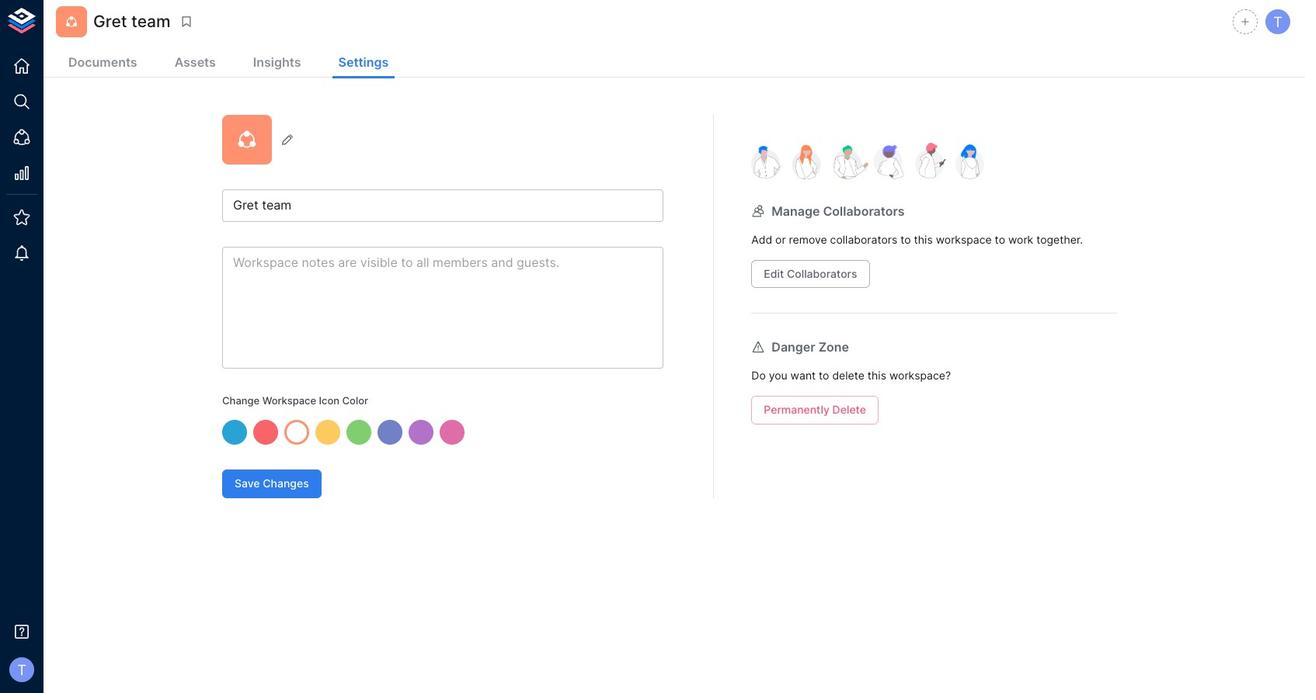 Task type: locate. For each thing, give the bounding box(es) containing it.
add
[[752, 233, 773, 246]]

0 horizontal spatial t
[[17, 662, 26, 679]]

this left workspace on the right top of the page
[[914, 233, 933, 246]]

work
[[1009, 233, 1034, 246]]

do you want to delete this workspace?
[[752, 369, 951, 383]]

save changes button
[[222, 470, 322, 499]]

icon
[[319, 395, 340, 407]]

0 horizontal spatial this
[[868, 369, 887, 383]]

danger zone
[[772, 340, 849, 355]]

2 horizontal spatial to
[[995, 233, 1006, 246]]

delete
[[833, 369, 865, 383]]

color
[[342, 395, 368, 407]]

do
[[752, 369, 766, 383]]

t for the leftmost the t button
[[17, 662, 26, 679]]

Workspace Name text field
[[222, 190, 664, 222]]

1 horizontal spatial t
[[1274, 13, 1283, 30]]

edit collaborators
[[764, 267, 858, 280]]

remove
[[789, 233, 827, 246]]

0 vertical spatial t
[[1274, 13, 1283, 30]]

save changes
[[235, 477, 309, 490]]

you
[[769, 369, 788, 383]]

assets
[[175, 54, 216, 70]]

1 horizontal spatial t button
[[1264, 7, 1293, 37]]

workspace
[[262, 395, 316, 407]]

insights
[[253, 54, 301, 70]]

1 horizontal spatial this
[[914, 233, 933, 246]]

1 vertical spatial t button
[[5, 654, 39, 688]]

zone
[[819, 340, 849, 355]]

Workspace notes are visible to all members and guests. text field
[[222, 247, 664, 369]]

edit collaborators button
[[752, 260, 870, 288]]

0 vertical spatial t button
[[1264, 7, 1293, 37]]

to right collaborators
[[901, 233, 911, 246]]

1 vertical spatial t
[[17, 662, 26, 679]]

manage
[[772, 203, 820, 219]]

documents
[[68, 54, 137, 70]]

collaborators down remove
[[787, 267, 858, 280]]

0 vertical spatial collaborators
[[823, 203, 905, 219]]

1 vertical spatial collaborators
[[787, 267, 858, 280]]

to left work
[[995, 233, 1006, 246]]

this
[[914, 233, 933, 246], [868, 369, 887, 383]]

0 horizontal spatial to
[[819, 369, 830, 383]]

1 vertical spatial this
[[868, 369, 887, 383]]

collaborators up collaborators
[[823, 203, 905, 219]]

manage collaborators
[[772, 203, 905, 219]]

workspace?
[[890, 369, 951, 383]]

to right want
[[819, 369, 830, 383]]

0 vertical spatial this
[[914, 233, 933, 246]]

to
[[901, 233, 911, 246], [995, 233, 1006, 246], [819, 369, 830, 383]]

this right delete
[[868, 369, 887, 383]]

collaborators
[[830, 233, 898, 246]]

collaborators
[[823, 203, 905, 219], [787, 267, 858, 280]]

t button
[[1264, 7, 1293, 37], [5, 654, 39, 688]]

collaborators inside 'button'
[[787, 267, 858, 280]]

t
[[1274, 13, 1283, 30], [17, 662, 26, 679]]



Task type: describe. For each thing, give the bounding box(es) containing it.
1 horizontal spatial to
[[901, 233, 911, 246]]

or
[[776, 233, 786, 246]]

gret team
[[93, 12, 171, 31]]

team
[[131, 12, 171, 31]]

bookmark image
[[179, 15, 193, 29]]

settings
[[338, 54, 389, 70]]

settings link
[[332, 48, 395, 78]]

add or remove collaborators to this workspace to work together.
[[752, 233, 1083, 246]]

change
[[222, 395, 260, 407]]

danger
[[772, 340, 816, 355]]

assets link
[[168, 48, 222, 78]]

delete
[[833, 403, 866, 417]]

insights link
[[247, 48, 307, 78]]

t for the rightmost the t button
[[1274, 13, 1283, 30]]

documents link
[[62, 48, 143, 78]]

save
[[235, 477, 260, 490]]

gret
[[93, 12, 127, 31]]

permanently delete button
[[752, 396, 879, 425]]

change workspace icon color
[[222, 395, 368, 407]]

0 horizontal spatial t button
[[5, 654, 39, 688]]

together.
[[1037, 233, 1083, 246]]

changes
[[263, 477, 309, 490]]

workspace
[[936, 233, 992, 246]]

permanently delete
[[764, 403, 866, 417]]

permanently
[[764, 403, 830, 417]]

collaborators for manage collaborators
[[823, 203, 905, 219]]

this for delete
[[868, 369, 887, 383]]

collaborators for edit collaborators
[[787, 267, 858, 280]]

edit
[[764, 267, 784, 280]]

want
[[791, 369, 816, 383]]

this for to
[[914, 233, 933, 246]]



Task type: vqa. For each thing, say whether or not it's contained in the screenshot.
powerful on the bottom of the page
no



